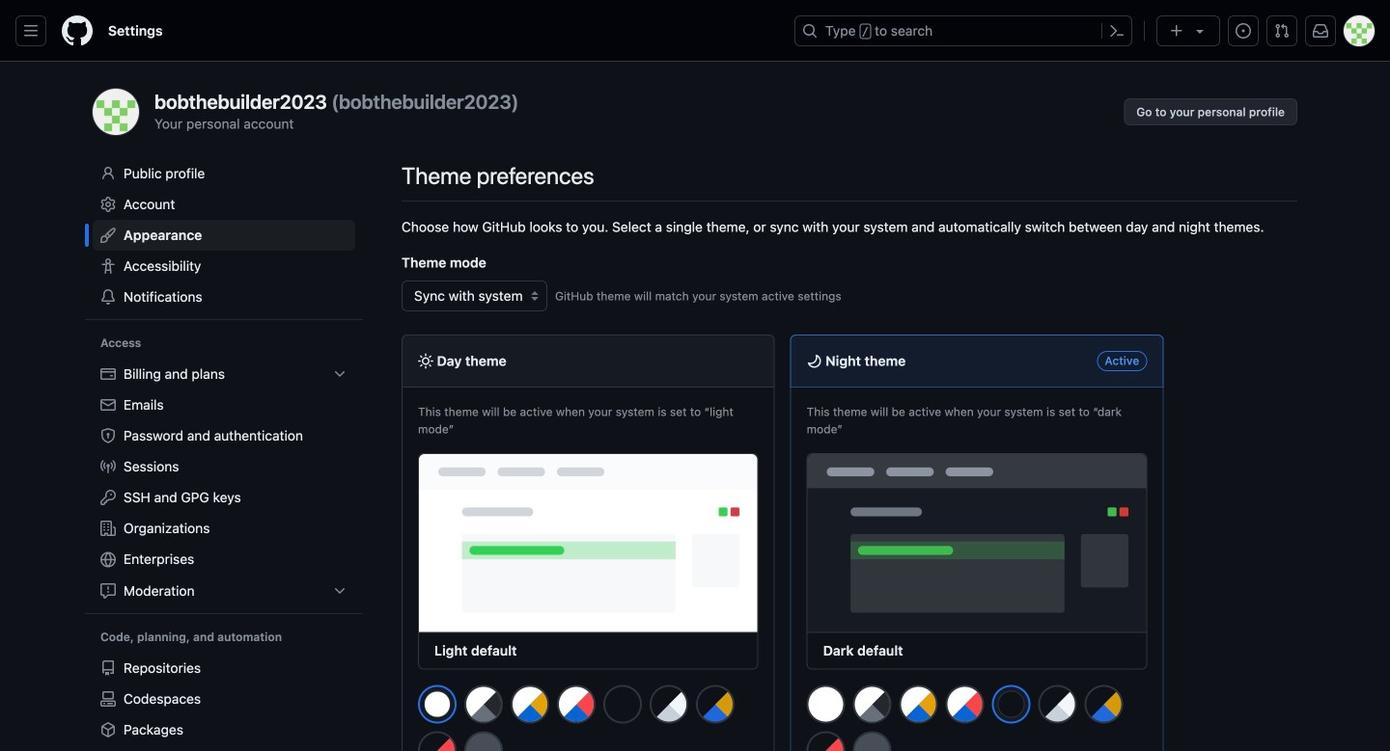Task type: vqa. For each thing, say whether or not it's contained in the screenshot.
broadcast Icon
yes



Task type: describe. For each thing, give the bounding box(es) containing it.
day theme picker option group
[[418, 685, 758, 752]]

sun image
[[418, 354, 433, 369]]

dark high contrast image for dark protanopia & deuteranopia image
[[650, 686, 688, 725]]

plus image
[[1169, 23, 1184, 39]]

light tritanopia image
[[946, 686, 984, 725]]

night theme picker option group
[[806, 685, 1147, 752]]

shield lock image
[[100, 429, 116, 444]]

accessibility image
[[100, 259, 116, 274]]

command palette image
[[1109, 23, 1125, 39]]

gear image
[[100, 197, 116, 212]]

light tritanopia image
[[557, 686, 596, 725]]

organization image
[[100, 521, 116, 537]]

dark protanopia & deuteranopia image
[[696, 686, 735, 725]]

moon image
[[807, 354, 822, 369]]

light protanopia & deuteranopia image for light high contrast icon
[[511, 686, 549, 725]]

package image
[[100, 723, 116, 738]]

1 list from the top
[[93, 359, 355, 607]]

mail image
[[100, 398, 116, 413]]

light high contrast image
[[464, 686, 503, 725]]

dark default image for light tritanopia icon at the bottom right of the page
[[999, 693, 1024, 718]]

person image
[[100, 166, 116, 181]]

key image
[[100, 490, 116, 506]]

dark default image for light tritanopia image
[[603, 686, 642, 725]]

light protanopia & deuteranopia image for light high contrast image
[[899, 686, 938, 725]]

2 list from the top
[[93, 653, 355, 752]]

dark protanopia & deuteranopia image
[[1085, 686, 1123, 725]]



Task type: locate. For each thing, give the bounding box(es) containing it.
0 horizontal spatial light protanopia & deuteranopia image
[[511, 686, 549, 725]]

dark high contrast image left dark protanopia & deuteranopia image
[[650, 686, 688, 725]]

light high contrast image
[[853, 686, 892, 725]]

homepage image
[[62, 15, 93, 46]]

1 vertical spatial list
[[93, 653, 355, 752]]

git pull request image
[[1274, 23, 1290, 39]]

light default image
[[807, 686, 845, 725]]

1 horizontal spatial light protanopia & deuteranopia image
[[899, 686, 938, 725]]

dark high contrast image left dark protanopia & deuteranopia icon
[[1038, 686, 1077, 725]]

broadcast image
[[100, 459, 116, 475]]

light protanopia & deuteranopia image
[[511, 686, 549, 725], [899, 686, 938, 725]]

light default image
[[425, 693, 450, 718]]

dark high contrast image for dark protanopia & deuteranopia icon
[[1038, 686, 1077, 725]]

list
[[93, 359, 355, 607], [93, 653, 355, 752]]

dark high contrast image inside night theme picker option group
[[1038, 686, 1077, 725]]

2 light protanopia & deuteranopia image from the left
[[899, 686, 938, 725]]

@bobthebuilder2023 image
[[93, 89, 139, 135]]

codespaces image
[[100, 692, 116, 708]]

light protanopia & deuteranopia image left light tritanopia image
[[511, 686, 549, 725]]

repo image
[[100, 661, 116, 677]]

dark high contrast image inside day theme picker option group
[[650, 686, 688, 725]]

notifications image
[[1313, 23, 1328, 39]]

1 horizontal spatial dark default image
[[999, 693, 1024, 718]]

dark high contrast image
[[650, 686, 688, 725], [1038, 686, 1077, 725]]

0 horizontal spatial dark high contrast image
[[650, 686, 688, 725]]

light protanopia & deuteranopia image left light tritanopia icon at the bottom right of the page
[[899, 686, 938, 725]]

dark default image
[[603, 686, 642, 725], [999, 693, 1024, 718]]

globe image
[[100, 553, 116, 568]]

2 dark high contrast image from the left
[[1038, 686, 1077, 725]]

dark default image right light tritanopia icon at the bottom right of the page
[[999, 693, 1024, 718]]

1 dark high contrast image from the left
[[650, 686, 688, 725]]

1 horizontal spatial dark high contrast image
[[1038, 686, 1077, 725]]

bell image
[[100, 290, 116, 305]]

triangle down image
[[1192, 23, 1208, 39]]

0 horizontal spatial dark default image
[[603, 686, 642, 725]]

0 vertical spatial list
[[93, 359, 355, 607]]

paintbrush image
[[100, 228, 116, 243]]

dark default image right light tritanopia image
[[603, 686, 642, 725]]

issue opened image
[[1236, 23, 1251, 39]]

1 light protanopia & deuteranopia image from the left
[[511, 686, 549, 725]]



